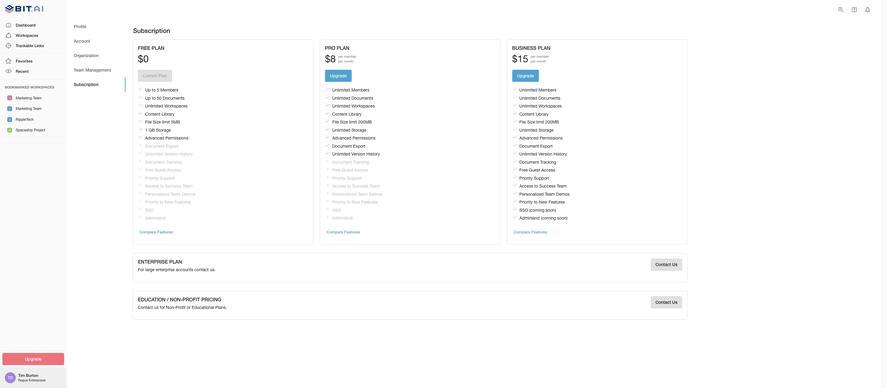 Task type: locate. For each thing, give the bounding box(es) containing it.
(coming
[[529, 208, 545, 213], [541, 216, 556, 221]]

2 horizontal spatial personalized
[[520, 192, 544, 197]]

month inside pro plan $8 per member per month
[[344, 59, 354, 63]]

us
[[154, 305, 159, 310]]

1 horizontal spatial advanced
[[332, 136, 351, 141]]

members for $15
[[539, 88, 557, 93]]

0 vertical spatial contact us button
[[651, 259, 682, 271]]

3 version from the left
[[539, 152, 553, 157]]

3 priority to new features from the left
[[520, 200, 565, 205]]

limit for $0
[[162, 120, 170, 125]]

subscription down team management
[[74, 82, 99, 87]]

2 personalized from the left
[[332, 192, 357, 197]]

1 horizontal spatial storage
[[351, 128, 366, 133]]

1 horizontal spatial content
[[332, 112, 347, 117]]

1 horizontal spatial library
[[349, 112, 362, 117]]

2 adminland from the left
[[332, 216, 353, 221]]

2 horizontal spatial compare
[[514, 230, 530, 235]]

documents for $15
[[539, 96, 560, 101]]

up left 50 at the left
[[145, 96, 151, 101]]

2 horizontal spatial sso
[[520, 208, 528, 213]]

3 tracking from the left
[[540, 160, 556, 165]]

profit
[[183, 297, 200, 303]]

2 support from the left
[[347, 176, 362, 181]]

2 guest from the left
[[342, 168, 353, 173]]

member for $15
[[537, 55, 549, 58]]

compare features button for $8
[[325, 228, 362, 237]]

3 demos from the left
[[556, 192, 570, 197]]

features
[[174, 200, 191, 205], [362, 200, 378, 205], [549, 200, 565, 205], [157, 230, 173, 235], [344, 230, 360, 235], [532, 230, 547, 235]]

1 personalized team demos from the left
[[145, 192, 195, 197]]

marketing team
[[16, 96, 42, 100], [16, 107, 42, 111]]

1 horizontal spatial unlimited storage
[[520, 128, 554, 133]]

marketing up rippletech
[[16, 107, 32, 111]]

3 free from the left
[[520, 168, 528, 173]]

1 compare from the left
[[139, 230, 156, 235]]

1 unlimited version history from the left
[[145, 152, 193, 157]]

2 documents from the left
[[351, 96, 373, 101]]

upgrade button down $8
[[325, 70, 352, 82]]

compare features for $0
[[139, 230, 173, 235]]

1 version from the left
[[164, 152, 178, 157]]

0 horizontal spatial sso
[[145, 208, 154, 213]]

1 content library from the left
[[145, 112, 175, 117]]

support
[[160, 176, 175, 181], [347, 176, 362, 181], [534, 176, 549, 181]]

plan
[[152, 45, 164, 51], [337, 45, 349, 51], [538, 45, 551, 51], [169, 259, 182, 265]]

unlimited version history for $0
[[145, 152, 193, 157]]

plan inside free plan $0
[[152, 45, 164, 51]]

3 compare features button from the left
[[512, 228, 549, 237]]

1 horizontal spatial priority to new features
[[332, 200, 378, 205]]

unlimited members
[[332, 88, 369, 93], [520, 88, 557, 93]]

compare
[[139, 230, 156, 235], [327, 230, 343, 235], [514, 230, 530, 235]]

team management
[[74, 67, 111, 73]]

non-
[[170, 297, 183, 303]]

document tracking for $0
[[145, 160, 182, 165]]

1 horizontal spatial new
[[352, 200, 360, 205]]

2 horizontal spatial content
[[520, 112, 535, 117]]

member right $8
[[344, 55, 356, 58]]

workspaces
[[16, 33, 38, 38], [164, 104, 188, 109], [351, 104, 375, 109], [539, 104, 562, 109]]

plan up accounts
[[169, 259, 182, 265]]

2 unlimited members from the left
[[520, 88, 557, 93]]

pro plan $8 per member per month
[[325, 45, 356, 65]]

3 priority support from the left
[[520, 176, 549, 181]]

1 contact us from the top
[[656, 262, 678, 267]]

1 us from the top
[[672, 262, 678, 267]]

1 horizontal spatial size
[[340, 120, 348, 125]]

priority to new features
[[145, 200, 191, 205], [332, 200, 378, 205], [520, 200, 565, 205]]

3 library from the left
[[536, 112, 549, 117]]

1 horizontal spatial document tracking
[[332, 160, 369, 165]]

free guest access
[[145, 168, 181, 173], [332, 168, 368, 173], [520, 168, 555, 173]]

2 content from the left
[[332, 112, 347, 117]]

1 horizontal spatial compare features
[[327, 230, 360, 235]]

3 limit from the left
[[536, 120, 544, 125]]

2 horizontal spatial history
[[554, 152, 567, 157]]

demos for $15
[[556, 192, 570, 197]]

2 horizontal spatial advanced permissions
[[520, 136, 563, 141]]

0 horizontal spatial export
[[166, 144, 178, 149]]

rippletech
[[16, 118, 34, 122]]

5
[[157, 88, 159, 93]]

guest for $15
[[529, 168, 540, 173]]

200mb
[[358, 120, 372, 125], [545, 120, 559, 125]]

2 access to success team from the left
[[332, 184, 380, 189]]

recent button
[[0, 66, 67, 77]]

2 unlimited workspaces from the left
[[332, 104, 375, 109]]

3 unlimited version history from the left
[[520, 152, 567, 157]]

2 limit from the left
[[349, 120, 357, 125]]

2 size from the left
[[340, 120, 348, 125]]

0 horizontal spatial compare features
[[139, 230, 173, 235]]

contact us button for education / non-profit pricing
[[651, 297, 682, 309]]

200mb for $15
[[545, 120, 559, 125]]

1 unlimited storage from the left
[[332, 128, 366, 133]]

content library
[[145, 112, 175, 117], [332, 112, 362, 117], [520, 112, 549, 117]]

1 horizontal spatial personalized
[[332, 192, 357, 197]]

3 personalized team demos from the left
[[520, 192, 570, 197]]

subscription link
[[67, 77, 126, 92]]

1 sso from the left
[[145, 208, 154, 213]]

compare features button for $0
[[138, 228, 175, 237]]

2 permissions from the left
[[353, 136, 376, 141]]

1 horizontal spatial version
[[351, 152, 365, 157]]

file size limit 5mb
[[145, 120, 180, 125]]

0 horizontal spatial size
[[153, 120, 161, 125]]

team management link
[[67, 63, 126, 77]]

1 horizontal spatial permissions
[[353, 136, 376, 141]]

0 horizontal spatial unlimited version history
[[145, 152, 193, 157]]

month inside business plan $15 per member per month
[[537, 59, 546, 63]]

new for $0
[[165, 200, 173, 205]]

3 documents from the left
[[539, 96, 560, 101]]

tab list
[[67, 19, 126, 92]]

personalized
[[145, 192, 169, 197], [332, 192, 357, 197], [520, 192, 544, 197]]

tab list containing profile
[[67, 19, 126, 92]]

1 history from the left
[[179, 152, 193, 157]]

permissions
[[165, 136, 188, 141], [353, 136, 376, 141], [540, 136, 563, 141]]

0 horizontal spatial file size limit 200mb
[[332, 120, 372, 125]]

2 horizontal spatial file
[[520, 120, 526, 125]]

document export for $0
[[145, 144, 178, 149]]

2 contact us button from the top
[[651, 297, 682, 309]]

2 new from the left
[[352, 200, 360, 205]]

0 vertical spatial subscription
[[133, 27, 170, 34]]

2 horizontal spatial access to success team
[[520, 184, 567, 189]]

1 access to success team from the left
[[145, 184, 193, 189]]

subscription up free in the top left of the page
[[133, 27, 170, 34]]

0 horizontal spatial guest
[[155, 168, 166, 173]]

soon) for sso (coming soon)
[[546, 208, 556, 213]]

upgrade button up burton
[[2, 353, 64, 366]]

success for $8
[[352, 184, 368, 189]]

sso
[[145, 208, 154, 213], [332, 208, 341, 213], [520, 208, 528, 213]]

2 horizontal spatial upgrade button
[[512, 70, 539, 82]]

member for $8
[[344, 55, 356, 58]]

2 horizontal spatial personalized team demos
[[520, 192, 570, 197]]

3 export from the left
[[540, 144, 553, 149]]

3 content from the left
[[520, 112, 535, 117]]

0 horizontal spatial tracking
[[166, 160, 182, 165]]

0 horizontal spatial documents
[[163, 96, 185, 101]]

2 document export from the left
[[332, 144, 366, 149]]

unlimited storage for $15
[[520, 128, 554, 133]]

subscription inside "link"
[[74, 82, 99, 87]]

2 compare features button from the left
[[325, 228, 362, 237]]

0 vertical spatial up
[[145, 88, 151, 93]]

1 horizontal spatial documents
[[351, 96, 373, 101]]

contact
[[656, 262, 671, 267], [656, 300, 671, 305], [138, 305, 153, 310]]

2 us from the top
[[672, 300, 678, 305]]

3 size from the left
[[527, 120, 535, 125]]

content for $8
[[332, 112, 347, 117]]

1 gb storage
[[145, 128, 171, 133]]

size
[[153, 120, 161, 125], [340, 120, 348, 125], [527, 120, 535, 125]]

up to 50 documents
[[145, 96, 185, 101]]

1 horizontal spatial members
[[351, 88, 369, 93]]

1 up from the top
[[145, 88, 151, 93]]

1 horizontal spatial history
[[367, 152, 380, 157]]

2 free guest access from the left
[[332, 168, 368, 173]]

2 horizontal spatial success
[[539, 184, 556, 189]]

(coming for adminland
[[541, 216, 556, 221]]

2 marketing from the top
[[16, 107, 32, 111]]

upgrade button down $15
[[512, 70, 539, 82]]

1 priority to new features from the left
[[145, 200, 191, 205]]

0 horizontal spatial unlimited documents
[[332, 96, 373, 101]]

upgrade down $8
[[330, 73, 347, 78]]

0 horizontal spatial month
[[344, 59, 354, 63]]

advanced for $0
[[145, 136, 164, 141]]

education / non-profit pricing contact us for non-profit or educational plans.
[[138, 297, 227, 310]]

2 horizontal spatial free guest access
[[520, 168, 555, 173]]

us
[[672, 262, 678, 267], [672, 300, 678, 305]]

personalized for $8
[[332, 192, 357, 197]]

1 horizontal spatial advanced permissions
[[332, 136, 376, 141]]

advanced permissions
[[145, 136, 188, 141], [332, 136, 376, 141], [520, 136, 563, 141]]

unlimited version history
[[145, 152, 193, 157], [332, 152, 380, 157], [520, 152, 567, 157]]

content library for $15
[[520, 112, 549, 117]]

unlimited workspaces for $15
[[520, 104, 562, 109]]

3 members from the left
[[539, 88, 557, 93]]

1 horizontal spatial compare features button
[[325, 228, 362, 237]]

demos
[[182, 192, 195, 197], [369, 192, 383, 197], [556, 192, 570, 197]]

1 vertical spatial up
[[145, 96, 151, 101]]

export for $0
[[166, 144, 178, 149]]

1 horizontal spatial content library
[[332, 112, 362, 117]]

plan inside the enterprise plan for large enterprise accounts contact us.
[[169, 259, 182, 265]]

1 horizontal spatial guest
[[342, 168, 353, 173]]

version
[[164, 152, 178, 157], [351, 152, 365, 157], [539, 152, 553, 157]]

0 vertical spatial us
[[672, 262, 678, 267]]

0 horizontal spatial unlimited members
[[332, 88, 369, 93]]

1 guest from the left
[[155, 168, 166, 173]]

1 vertical spatial soon)
[[557, 216, 568, 221]]

access to success team for $8
[[332, 184, 380, 189]]

file
[[145, 120, 152, 125], [332, 120, 339, 125], [520, 120, 526, 125]]

2 horizontal spatial adminland
[[520, 216, 540, 221]]

2 success from the left
[[352, 184, 368, 189]]

1 horizontal spatial sso
[[332, 208, 341, 213]]

tracking for $8
[[353, 160, 369, 165]]

free for $15
[[520, 168, 528, 173]]

0 horizontal spatial member
[[344, 55, 356, 58]]

2 compare from the left
[[327, 230, 343, 235]]

1 contact us button from the top
[[651, 259, 682, 271]]

3 support from the left
[[534, 176, 549, 181]]

bookmarked
[[5, 85, 29, 89]]

members for $8
[[351, 88, 369, 93]]

2 marketing team from the top
[[16, 107, 42, 111]]

1 horizontal spatial file
[[332, 120, 339, 125]]

plan inside business plan $15 per member per month
[[538, 45, 551, 51]]

marketing team button down bookmarked workspaces
[[0, 93, 67, 103]]

0 horizontal spatial priority to new features
[[145, 200, 191, 205]]

1 horizontal spatial subscription
[[133, 27, 170, 34]]

success for $15
[[539, 184, 556, 189]]

3 advanced from the left
[[520, 136, 539, 141]]

3 storage from the left
[[539, 128, 554, 133]]

unlimited version history for $8
[[332, 152, 380, 157]]

contact us for education / non-profit pricing
[[656, 300, 678, 305]]

marketing team down bookmarked workspaces
[[16, 96, 42, 100]]

personalized for $15
[[520, 192, 544, 197]]

2 horizontal spatial permissions
[[540, 136, 563, 141]]

unlimited version history for $15
[[520, 152, 567, 157]]

3 file from the left
[[520, 120, 526, 125]]

recent
[[16, 69, 29, 74]]

free guest access for $8
[[332, 168, 368, 173]]

marketing down bookmarked workspaces
[[16, 96, 32, 100]]

favorites button
[[0, 56, 67, 66]]

1 vertical spatial marketing
[[16, 107, 32, 111]]

free for $0
[[145, 168, 154, 173]]

3 free guest access from the left
[[520, 168, 555, 173]]

1 horizontal spatial unlimited version history
[[332, 152, 380, 157]]

2 priority support from the left
[[332, 176, 362, 181]]

unlimited storage for $8
[[332, 128, 366, 133]]

0 horizontal spatial version
[[164, 152, 178, 157]]

2 horizontal spatial compare features
[[514, 230, 547, 235]]

document tracking for $15
[[520, 160, 556, 165]]

1 vertical spatial contact
[[656, 300, 671, 305]]

0 horizontal spatial file
[[145, 120, 152, 125]]

plan right pro
[[337, 45, 349, 51]]

1 marketing from the top
[[16, 96, 32, 100]]

history
[[179, 152, 193, 157], [367, 152, 380, 157], [554, 152, 567, 157]]

members
[[160, 88, 178, 93], [351, 88, 369, 93], [539, 88, 557, 93]]

0 horizontal spatial soon)
[[546, 208, 556, 213]]

success
[[165, 184, 181, 189], [352, 184, 368, 189], [539, 184, 556, 189]]

1 new from the left
[[165, 200, 173, 205]]

1 horizontal spatial soon)
[[557, 216, 568, 221]]

tracking
[[166, 160, 182, 165], [353, 160, 369, 165], [540, 160, 556, 165]]

0 horizontal spatial unlimited storage
[[332, 128, 366, 133]]

0 horizontal spatial new
[[165, 200, 173, 205]]

document tracking
[[145, 160, 182, 165], [332, 160, 369, 165], [520, 160, 556, 165]]

file for $15
[[520, 120, 526, 125]]

content for $0
[[145, 112, 160, 117]]

1 vertical spatial contact us button
[[651, 297, 682, 309]]

3 access to success team from the left
[[520, 184, 567, 189]]

1 success from the left
[[165, 184, 181, 189]]

storage
[[156, 128, 171, 133], [351, 128, 366, 133], [539, 128, 554, 133]]

1 free from the left
[[145, 168, 154, 173]]

access to success team
[[145, 184, 193, 189], [332, 184, 380, 189], [520, 184, 567, 189]]

0 horizontal spatial compare features button
[[138, 228, 175, 237]]

new
[[165, 200, 173, 205], [352, 200, 360, 205], [539, 200, 548, 205]]

success for $0
[[165, 184, 181, 189]]

1 horizontal spatial compare
[[327, 230, 343, 235]]

sso for $0
[[145, 208, 154, 213]]

0 horizontal spatial content
[[145, 112, 160, 117]]

upgrade down $15
[[517, 73, 534, 78]]

trackable links
[[16, 43, 44, 48]]

document
[[145, 144, 165, 149], [332, 144, 352, 149], [520, 144, 539, 149], [145, 160, 165, 165], [332, 160, 352, 165], [520, 160, 539, 165]]

month right $15
[[537, 59, 546, 63]]

1 horizontal spatial tracking
[[353, 160, 369, 165]]

0 horizontal spatial document tracking
[[145, 160, 182, 165]]

dashboard
[[16, 23, 36, 27]]

3 document export from the left
[[520, 144, 553, 149]]

1 horizontal spatial upgrade button
[[325, 70, 352, 82]]

3 personalized from the left
[[520, 192, 544, 197]]

1 personalized from the left
[[145, 192, 169, 197]]

2 vertical spatial contact
[[138, 305, 153, 310]]

per
[[338, 55, 343, 58], [531, 55, 536, 58], [338, 59, 343, 63], [531, 59, 536, 63]]

0 horizontal spatial personalized
[[145, 192, 169, 197]]

2 horizontal spatial export
[[540, 144, 553, 149]]

2 member from the left
[[537, 55, 549, 58]]

2 horizontal spatial free
[[520, 168, 528, 173]]

2 document tracking from the left
[[332, 160, 369, 165]]

adminland for $8
[[332, 216, 353, 221]]

3 compare features from the left
[[514, 230, 547, 235]]

unlimited members for $8
[[332, 88, 369, 93]]

us.
[[210, 268, 216, 273]]

plan inside pro plan $8 per member per month
[[337, 45, 349, 51]]

(coming for sso
[[529, 208, 545, 213]]

content library for $0
[[145, 112, 175, 117]]

permissions for $15
[[540, 136, 563, 141]]

up left 5
[[145, 88, 151, 93]]

limit
[[162, 120, 170, 125], [349, 120, 357, 125], [536, 120, 544, 125]]

0 horizontal spatial library
[[162, 112, 175, 117]]

file size limit 200mb
[[332, 120, 372, 125], [520, 120, 559, 125]]

limit for $8
[[349, 120, 357, 125]]

permissions for $0
[[165, 136, 188, 141]]

1 advanced permissions from the left
[[145, 136, 188, 141]]

0 horizontal spatial free guest access
[[145, 168, 181, 173]]

tracking for $0
[[166, 160, 182, 165]]

2 storage from the left
[[351, 128, 366, 133]]

2 up from the top
[[145, 96, 151, 101]]

marketing team button up rippletech
[[0, 103, 67, 114]]

plan right the business
[[538, 45, 551, 51]]

unlimited workspaces
[[145, 104, 188, 109], [332, 104, 375, 109], [520, 104, 562, 109]]

2 horizontal spatial tracking
[[540, 160, 556, 165]]

1 document export from the left
[[145, 144, 178, 149]]

1 adminland from the left
[[145, 216, 165, 221]]

1 demos from the left
[[182, 192, 195, 197]]

2 horizontal spatial members
[[539, 88, 557, 93]]

2 horizontal spatial limit
[[536, 120, 544, 125]]

member
[[344, 55, 356, 58], [537, 55, 549, 58]]

history for $0
[[179, 152, 193, 157]]

free for $8
[[332, 168, 341, 173]]

3 compare from the left
[[514, 230, 530, 235]]

1 horizontal spatial unlimited workspaces
[[332, 104, 375, 109]]

2 file size limit 200mb from the left
[[520, 120, 559, 125]]

contact us
[[656, 262, 678, 267], [656, 300, 678, 305]]

content
[[145, 112, 160, 117], [332, 112, 347, 117], [520, 112, 535, 117]]

marketing team up rippletech
[[16, 107, 42, 111]]

1 unlimited workspaces from the left
[[145, 104, 188, 109]]

large
[[145, 268, 155, 273]]

advanced permissions for $8
[[332, 136, 376, 141]]

0 horizontal spatial adminland
[[145, 216, 165, 221]]

support for $8
[[347, 176, 362, 181]]

upgrade up burton
[[25, 357, 42, 362]]

limit for $15
[[536, 120, 544, 125]]

library
[[162, 112, 175, 117], [349, 112, 362, 117], [536, 112, 549, 117]]

member inside business plan $15 per member per month
[[537, 55, 549, 58]]

2 history from the left
[[367, 152, 380, 157]]

export for $15
[[540, 144, 553, 149]]

plan right free in the top left of the page
[[152, 45, 164, 51]]

2 marketing team button from the top
[[0, 103, 67, 114]]

1 member from the left
[[344, 55, 356, 58]]

3 permissions from the left
[[540, 136, 563, 141]]

1 vertical spatial subscription
[[74, 82, 99, 87]]

member right $15
[[537, 55, 549, 58]]

advanced for $8
[[332, 136, 351, 141]]

0 horizontal spatial upgrade button
[[2, 353, 64, 366]]

soon)
[[546, 208, 556, 213], [557, 216, 568, 221]]

0 horizontal spatial subscription
[[74, 82, 99, 87]]

month right $8
[[344, 59, 354, 63]]

unlimited
[[332, 88, 350, 93], [520, 88, 537, 93], [332, 96, 350, 101], [520, 96, 537, 101], [145, 104, 163, 109], [332, 104, 350, 109], [520, 104, 537, 109], [332, 128, 350, 133], [520, 128, 537, 133], [145, 152, 163, 157], [332, 152, 350, 157], [520, 152, 537, 157]]

2 priority to new features from the left
[[332, 200, 378, 205]]

1 marketing team from the top
[[16, 96, 42, 100]]

2 content library from the left
[[332, 112, 362, 117]]

0 horizontal spatial priority support
[[145, 176, 175, 181]]

3 unlimited workspaces from the left
[[520, 104, 562, 109]]

member inside pro plan $8 per member per month
[[344, 55, 356, 58]]

management
[[85, 67, 111, 73]]

access
[[167, 168, 181, 173], [354, 168, 368, 173], [541, 168, 555, 173], [145, 184, 159, 189], [332, 184, 346, 189], [520, 184, 533, 189]]

(coming down sso (coming soon)
[[541, 216, 556, 221]]

1 horizontal spatial month
[[537, 59, 546, 63]]

up
[[145, 88, 151, 93], [145, 96, 151, 101]]

0 horizontal spatial members
[[160, 88, 178, 93]]

0 vertical spatial (coming
[[529, 208, 545, 213]]

2 personalized team demos from the left
[[332, 192, 383, 197]]

1 horizontal spatial 200mb
[[545, 120, 559, 125]]

1 file from the left
[[145, 120, 152, 125]]

0 vertical spatial marketing
[[16, 96, 32, 100]]

advanced permissions for $15
[[520, 136, 563, 141]]

marketing team button
[[0, 93, 67, 103], [0, 103, 67, 114]]

2 horizontal spatial compare features button
[[512, 228, 549, 237]]

1 horizontal spatial file size limit 200mb
[[520, 120, 559, 125]]

0 horizontal spatial permissions
[[165, 136, 188, 141]]

3 guest from the left
[[529, 168, 540, 173]]

content library for $8
[[332, 112, 362, 117]]

2 file from the left
[[332, 120, 339, 125]]

(coming up "adminland (coming soon)"
[[529, 208, 545, 213]]

document export for $15
[[520, 144, 553, 149]]

2 members from the left
[[351, 88, 369, 93]]

upgrade
[[330, 73, 347, 78], [517, 73, 534, 78], [25, 357, 42, 362]]

size for $15
[[527, 120, 535, 125]]

workspaces button
[[0, 30, 67, 41]]

2 sso from the left
[[332, 208, 341, 213]]

1 compare features from the left
[[139, 230, 173, 235]]

plan for $15
[[538, 45, 551, 51]]

3 content library from the left
[[520, 112, 549, 117]]

2 horizontal spatial version
[[539, 152, 553, 157]]

2 horizontal spatial unlimited version history
[[520, 152, 567, 157]]

1 storage from the left
[[156, 128, 171, 133]]

2 compare features from the left
[[327, 230, 360, 235]]

priority
[[145, 176, 159, 181], [332, 176, 346, 181], [520, 176, 533, 181], [145, 200, 159, 205], [332, 200, 346, 205], [520, 200, 533, 205]]

adminland for $0
[[145, 216, 165, 221]]

2 horizontal spatial storage
[[539, 128, 554, 133]]



Task type: describe. For each thing, give the bounding box(es) containing it.
new for $15
[[539, 200, 548, 205]]

unlimited documents for $8
[[332, 96, 373, 101]]

links
[[34, 43, 44, 48]]

file for $0
[[145, 120, 152, 125]]

workspaces
[[30, 85, 54, 89]]

5mb
[[171, 120, 180, 125]]

version for $8
[[351, 152, 365, 157]]

spaceship
[[16, 128, 33, 133]]

compare for $8
[[327, 230, 343, 235]]

pricing
[[201, 297, 221, 303]]

file size limit 200mb for $8
[[332, 120, 372, 125]]

priority to new features for $0
[[145, 200, 191, 205]]

personalized for $0
[[145, 192, 169, 197]]

200mb for $8
[[358, 120, 372, 125]]

trackable links button
[[0, 41, 67, 51]]

document tracking for $8
[[332, 160, 369, 165]]

project
[[34, 128, 45, 133]]

spaceship project
[[16, 128, 45, 133]]

priority support for $15
[[520, 176, 549, 181]]

free plan $0
[[138, 45, 164, 65]]

upgrade for $8
[[330, 73, 347, 78]]

accounts
[[176, 268, 193, 273]]

50
[[157, 96, 162, 101]]

unlimited workspaces for $8
[[332, 104, 375, 109]]

compare features for $8
[[327, 230, 360, 235]]

demos for $0
[[182, 192, 195, 197]]

guest for $8
[[342, 168, 353, 173]]

access to success team for $0
[[145, 184, 193, 189]]

$0
[[138, 53, 149, 65]]

sso (coming soon)
[[520, 208, 556, 213]]

workspaces inside button
[[16, 33, 38, 38]]

compare for $0
[[139, 230, 156, 235]]

$8
[[325, 53, 336, 65]]

up for up to 50 documents
[[145, 96, 151, 101]]

plan for $0
[[152, 45, 164, 51]]

business
[[512, 45, 536, 51]]

dashboard button
[[0, 20, 67, 30]]

size for $0
[[153, 120, 161, 125]]

1 marketing team button from the top
[[0, 93, 67, 103]]

non-
[[166, 305, 176, 310]]

0 horizontal spatial upgrade
[[25, 357, 42, 362]]

tim
[[18, 374, 25, 378]]

bookmarked workspaces
[[5, 85, 54, 89]]

3 adminland from the left
[[520, 216, 540, 221]]

enterprise
[[138, 259, 168, 265]]

gb
[[149, 128, 155, 133]]

month for $15
[[537, 59, 546, 63]]

burton
[[26, 374, 38, 378]]

upgrade for $15
[[517, 73, 534, 78]]

up to 5 members
[[145, 88, 178, 93]]

workspaces for $15
[[539, 104, 562, 109]]

contact inside education / non-profit pricing contact us for non-profit or educational plans.
[[138, 305, 153, 310]]

enterprise
[[156, 268, 175, 273]]

trackable
[[16, 43, 33, 48]]

free
[[138, 45, 150, 51]]

file for $8
[[332, 120, 339, 125]]

upgrade button for $15
[[512, 70, 539, 82]]

version for $0
[[164, 152, 178, 157]]

soon) for adminland (coming soon)
[[557, 216, 568, 221]]

1 documents from the left
[[163, 96, 185, 101]]

sso for $8
[[332, 208, 341, 213]]

rogue
[[18, 379, 28, 383]]

enterprise plan for large enterprise accounts contact us.
[[138, 259, 216, 273]]

tim burton rogue enterprises
[[18, 374, 46, 383]]

rippletech button
[[0, 114, 67, 125]]

us for education / non-profit pricing
[[672, 300, 678, 305]]

marketing team for 1st marketing team button from the top
[[16, 96, 42, 100]]

personalized team demos for $15
[[520, 192, 570, 197]]

account
[[74, 38, 90, 43]]

or
[[187, 305, 191, 310]]

advanced permissions for $0
[[145, 136, 188, 141]]

$15
[[512, 53, 528, 65]]

unlimited members for $15
[[520, 88, 557, 93]]

adminland (coming soon)
[[520, 216, 568, 221]]

for
[[138, 268, 144, 273]]

plan for $8
[[337, 45, 349, 51]]

account link
[[67, 34, 126, 48]]

access to success team for $15
[[520, 184, 567, 189]]

contact for education / non-profit pricing
[[656, 300, 671, 305]]

upgrade button for $8
[[325, 70, 352, 82]]

plans.
[[215, 305, 227, 310]]

tb
[[8, 376, 13, 381]]

1
[[145, 128, 148, 133]]

organization link
[[67, 48, 126, 63]]

plan for for
[[169, 259, 182, 265]]

workspaces for $0
[[164, 104, 188, 109]]

guest for $0
[[155, 168, 166, 173]]

file size limit 200mb for $15
[[520, 120, 559, 125]]

3 sso from the left
[[520, 208, 528, 213]]

educational
[[192, 305, 214, 310]]

contact us button for enterprise plan
[[651, 259, 682, 271]]

workspaces for $8
[[351, 104, 375, 109]]

profit
[[176, 305, 186, 310]]

organization
[[74, 53, 99, 58]]

unlimited documents for $15
[[520, 96, 560, 101]]

size for $8
[[340, 120, 348, 125]]

version for $15
[[539, 152, 553, 157]]

compare features button for $15
[[512, 228, 549, 237]]

business plan $15 per member per month
[[512, 45, 551, 65]]

new for $8
[[352, 200, 360, 205]]

education
[[138, 297, 166, 303]]

us for enterprise plan
[[672, 262, 678, 267]]

compare for $15
[[514, 230, 530, 235]]

priority to new features for $8
[[332, 200, 378, 205]]

favorites
[[16, 59, 32, 64]]

advanced for $15
[[520, 136, 539, 141]]

contact
[[194, 268, 209, 273]]

spaceship project button
[[0, 125, 67, 136]]

history for $8
[[367, 152, 380, 157]]

profile
[[74, 24, 86, 29]]

export for $8
[[353, 144, 366, 149]]

enterprises
[[29, 379, 46, 383]]

priority support for $8
[[332, 176, 362, 181]]

free guest access for $0
[[145, 168, 181, 173]]

/
[[167, 297, 169, 303]]

document export for $8
[[332, 144, 366, 149]]

team inside tab list
[[74, 67, 84, 73]]

profile link
[[67, 19, 126, 34]]

demos for $8
[[369, 192, 383, 197]]

for
[[160, 305, 165, 310]]

pro
[[325, 45, 335, 51]]

free guest access for $15
[[520, 168, 555, 173]]

marketing team for second marketing team button from the top of the page
[[16, 107, 42, 111]]

documents for $8
[[351, 96, 373, 101]]

permissions for $8
[[353, 136, 376, 141]]

1 members from the left
[[160, 88, 178, 93]]



Task type: vqa. For each thing, say whether or not it's contained in the screenshot.
📅
no



